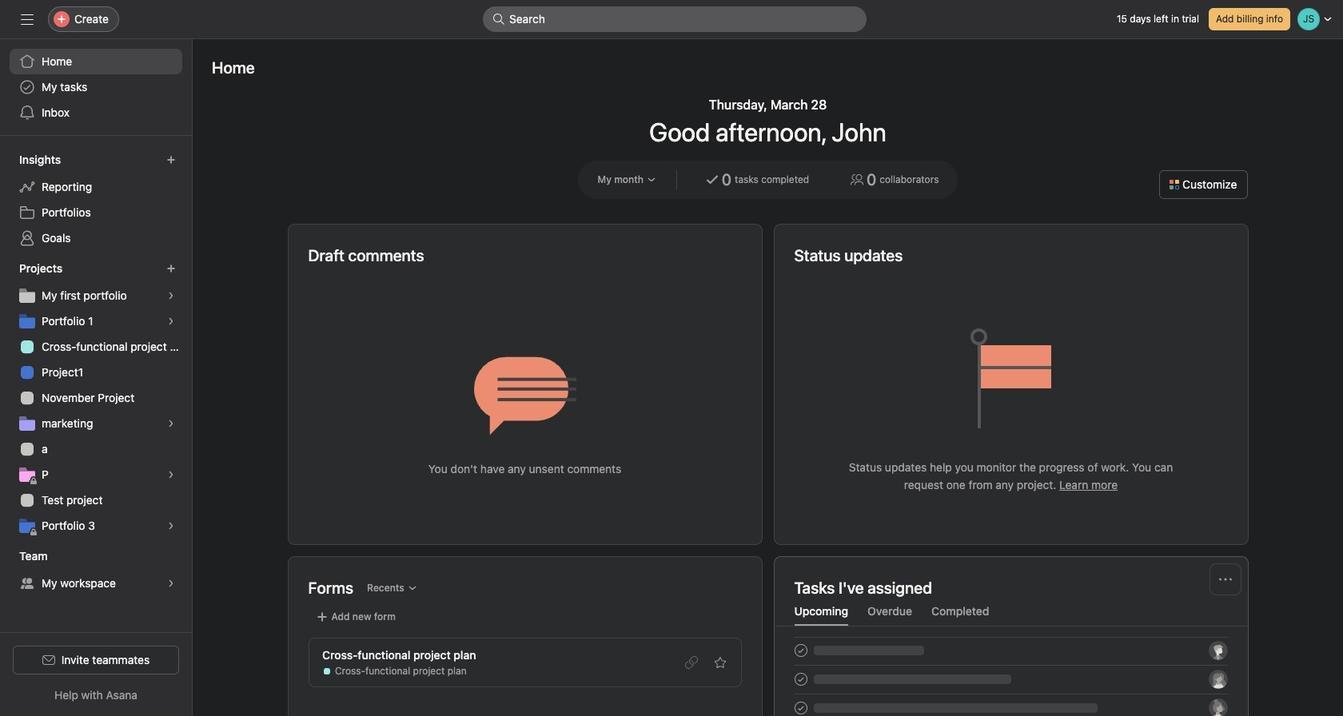 Task type: vqa. For each thing, say whether or not it's contained in the screenshot.
See details, Portfolio 3 image
yes



Task type: describe. For each thing, give the bounding box(es) containing it.
insights element
[[0, 146, 192, 254]]

see details, my first portfolio image
[[166, 291, 176, 301]]

see details, p image
[[166, 470, 176, 480]]

new project or portfolio image
[[166, 264, 176, 274]]

copy form link image
[[685, 657, 698, 670]]

see details, portfolio 1 image
[[166, 317, 176, 326]]

new insights image
[[166, 155, 176, 165]]

add to favorites image
[[714, 657, 727, 670]]

see details, my workspace image
[[166, 579, 176, 589]]

teams element
[[0, 542, 192, 600]]

projects element
[[0, 254, 192, 542]]

see details, marketing image
[[166, 419, 176, 429]]

see details, portfolio 3 image
[[166, 522, 176, 531]]



Task type: locate. For each thing, give the bounding box(es) containing it.
prominent image
[[493, 13, 506, 26]]

list box
[[483, 6, 867, 32]]

global element
[[0, 39, 192, 135]]

hide sidebar image
[[21, 13, 34, 26]]



